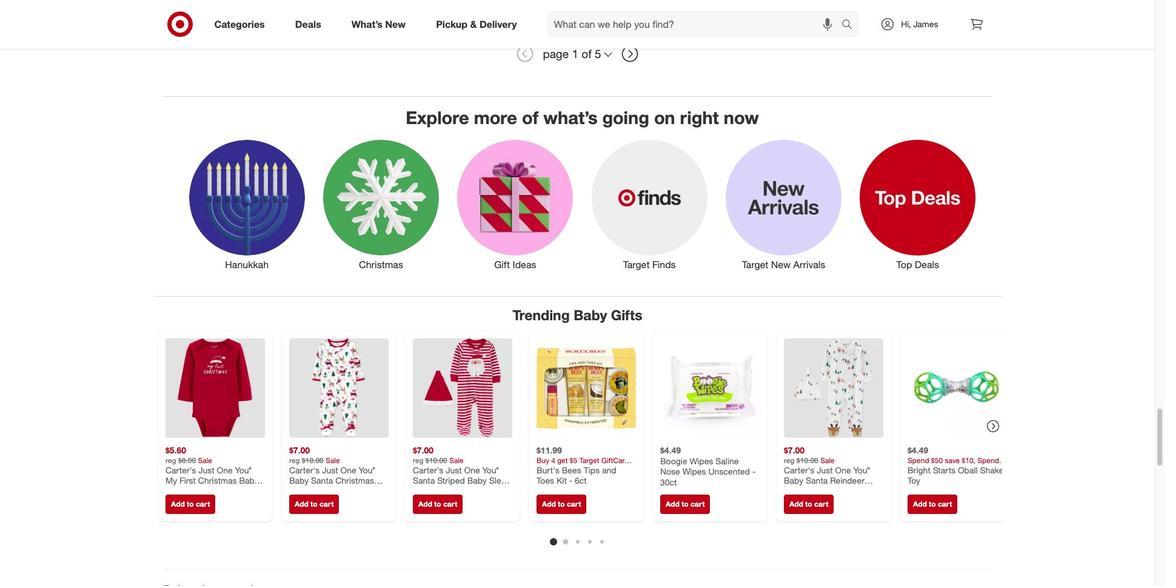 Task type: vqa. For each thing, say whether or not it's contained in the screenshot.
'You®️'
yes



Task type: describe. For each thing, give the bounding box(es) containing it.
carter's for carter's just one you®️ baby santa christmas fleece fleece footed pajama - white
[[289, 465, 319, 475]]

$4.49 for $4.49 boogie wipes saline nose wipes unscented - 30ct
[[660, 445, 681, 456]]

target finds
[[623, 259, 676, 271]]

oball
[[958, 465, 977, 475]]

kit
[[556, 476, 567, 486]]

to for boogie wipes saline nose wipes unscented - 30ct
[[681, 500, 688, 509]]

sale for carter's just one you®️ santa striped baby sleep n' play - red/white
[[449, 456, 463, 465]]

what's new link
[[341, 11, 421, 38]]

sale for carter's just one you®️ my first christmas baby bodysuit - red
[[198, 456, 212, 465]]

gift ideas link
[[448, 138, 582, 272]]

sale for carter's just one you®️ baby santa reindeer sleep n' play - white
[[820, 456, 834, 465]]

santa for fleece
[[311, 476, 333, 486]]

hi,
[[901, 19, 911, 29]]

deals inside "link"
[[295, 18, 321, 30]]

reindeer
[[830, 476, 864, 486]]

delivery
[[480, 18, 517, 30]]

more
[[474, 106, 517, 128]]

categories link
[[204, 11, 280, 38]]

add to cart for bright starts oball shaker toy
[[913, 500, 952, 509]]

bees
[[562, 465, 581, 475]]

hanukkah link
[[180, 138, 314, 272]]

just for carter's just one you®️ my first christmas baby bodysuit - red
[[198, 465, 214, 475]]

- inside $5.60 reg $8.00 sale carter's just one you®️ my first christmas baby bodysuit - red
[[201, 486, 204, 497]]

just for carter's just one you®️ baby santa reindeer sleep n' play - white
[[817, 465, 833, 475]]

1 vertical spatial deals
[[915, 259, 939, 271]]

$4.49 for $4.49
[[907, 445, 928, 456]]

pajama
[[289, 497, 317, 507]]

$7.00 for carter's just one you®️ santa striped baby sleep n' play - red/white
[[413, 445, 433, 456]]

add for boogie wipes saline nose wipes unscented - 30ct
[[665, 500, 679, 509]]

burt's
[[536, 465, 559, 475]]

what's
[[352, 18, 383, 30]]

1 fleece from the left
[[289, 486, 314, 497]]

30ct
[[660, 477, 677, 488]]

sleep for carter's just one you®️ santa striped baby sleep n' play - red/white
[[489, 476, 511, 486]]

you®️ for carter's just one you®️ my first christmas baby bodysuit - red
[[235, 465, 251, 475]]

one for carter's just one you®️ my first christmas baby bodysuit - red
[[216, 465, 232, 475]]

add to cart for carter's just one you®️ baby santa reindeer sleep n' play - white
[[789, 500, 828, 509]]

search button
[[836, 11, 865, 40]]

reg for carter's just one you®️ baby santa christmas fleece fleece footed pajama - white
[[289, 456, 300, 465]]

to for carter's just one you®️ santa striped baby sleep n' play - red/white
[[434, 500, 441, 509]]

to for carter's just one you®️ baby santa reindeer sleep n' play - white
[[805, 500, 812, 509]]

$11.99
[[536, 445, 562, 456]]

white inside the $7.00 reg $10.00 sale carter's just one you®️ baby santa christmas fleece fleece footed pajama - white
[[325, 497, 347, 507]]

add for carter's just one you®️ baby santa reindeer sleep n' play - white
[[789, 500, 803, 509]]

santa for sleep
[[806, 476, 828, 486]]

christmas for carter's just one you®️ baby santa christmas fleece fleece footed pajama - white
[[335, 476, 374, 486]]

new for what's
[[385, 18, 406, 30]]

deals link
[[285, 11, 336, 38]]

one for carter's just one you®️ baby santa christmas fleece fleece footed pajama - white
[[340, 465, 356, 475]]

$4.49 boogie wipes saline nose wipes unscented - 30ct
[[660, 445, 755, 488]]

gift ideas
[[494, 259, 536, 271]]

now
[[724, 106, 759, 128]]

$7.00 reg $10.00 sale carter's just one you®️ santa striped baby sleep n' play - red/white
[[413, 445, 511, 497]]

$7.00 reg $10.00 sale carter's just one you®️ baby santa christmas fleece fleece footed pajama - white
[[289, 445, 375, 507]]

what's
[[543, 106, 598, 128]]

to for bright starts oball shaker toy
[[929, 500, 936, 509]]

6ct
[[575, 476, 587, 486]]

hanukkah
[[225, 259, 269, 271]]

play for santa
[[819, 486, 835, 497]]

baby inside $7.00 reg $10.00 sale carter's just one you®️ baby santa reindeer sleep n' play - white
[[784, 476, 803, 486]]

add for carter's just one you®️ baby santa christmas fleece fleece footed pajama - white
[[294, 500, 308, 509]]

my
[[165, 476, 177, 486]]

search
[[836, 19, 865, 31]]

pickup
[[436, 18, 468, 30]]

tips
[[583, 465, 599, 475]]

explore
[[406, 106, 469, 128]]

pickup & delivery
[[436, 18, 517, 30]]

carter's for carter's just one you®️ baby santa reindeer sleep n' play - white
[[784, 465, 814, 475]]

wipes left saline
[[689, 456, 713, 466]]

one for carter's just one you®️ santa striped baby sleep n' play - red/white
[[464, 465, 480, 475]]

just for carter's just one you®️ baby santa christmas fleece fleece footed pajama - white
[[322, 465, 338, 475]]

reg for carter's just one you®️ my first christmas baby bodysuit - red
[[165, 456, 176, 465]]

shaker
[[980, 465, 1006, 475]]

reg for carter's just one you®️ baby santa reindeer sleep n' play - white
[[784, 456, 794, 465]]

$8.00
[[178, 456, 196, 465]]

james
[[913, 19, 938, 29]]

add for burt's bees tips and toes kit - 6ct
[[542, 500, 556, 509]]

add for carter's just one you®️ my first christmas baby bodysuit - red
[[171, 500, 184, 509]]

white inside $7.00 reg $10.00 sale carter's just one you®️ baby santa reindeer sleep n' play - white
[[843, 486, 865, 497]]

target new arrivals link
[[717, 138, 851, 272]]

add to cart button for boogie wipes saline nose wipes unscented - 30ct
[[660, 495, 710, 515]]

target for target new arrivals
[[742, 259, 768, 271]]

top deals link
[[851, 138, 985, 272]]

categories
[[214, 18, 265, 30]]

right
[[680, 106, 719, 128]]

- inside $7.00 reg $10.00 sale carter's just one you®️ santa striped baby sleep n' play - red/white
[[442, 486, 445, 497]]



Task type: locate. For each thing, give the bounding box(es) containing it.
7 to from the left
[[929, 500, 936, 509]]

christmas inside $5.60 reg $8.00 sale carter's just one you®️ my first christmas baby bodysuit - red
[[198, 476, 236, 486]]

fleece
[[289, 486, 314, 497], [317, 486, 342, 497]]

$4.49 inside the $4.49 boogie wipes saline nose wipes unscented - 30ct
[[660, 445, 681, 456]]

add to cart for carter's just one you®️ my first christmas baby bodysuit - red
[[171, 500, 210, 509]]

1 sale from the left
[[198, 456, 212, 465]]

play inside $7.00 reg $10.00 sale carter's just one you®️ santa striped baby sleep n' play - red/white
[[423, 486, 440, 497]]

1 horizontal spatial target
[[742, 259, 768, 271]]

arrivals
[[793, 259, 825, 271]]

saline
[[715, 456, 739, 466]]

carter's for carter's just one you®️ my first christmas baby bodysuit - red
[[165, 465, 196, 475]]

cart for bright starts oball shaker toy
[[938, 500, 952, 509]]

7 add to cart from the left
[[913, 500, 952, 509]]

one
[[216, 465, 232, 475], [340, 465, 356, 475], [464, 465, 480, 475], [835, 465, 851, 475]]

1 horizontal spatial $4.49
[[907, 445, 928, 456]]

cart for carter's just one you®️ baby santa reindeer sleep n' play - white
[[814, 500, 828, 509]]

add for bright starts oball shaker toy
[[913, 500, 927, 509]]

1
[[572, 47, 578, 61]]

hi, james
[[901, 19, 938, 29]]

unscented
[[708, 467, 750, 477]]

carter's for carter's just one you®️ santa striped baby sleep n' play - red/white
[[413, 465, 443, 475]]

1 horizontal spatial fleece
[[317, 486, 342, 497]]

cart down the $4.49 boogie wipes saline nose wipes unscented - 30ct
[[690, 500, 704, 509]]

1 n' from the left
[[413, 486, 421, 497]]

2 reg from the left
[[289, 456, 300, 465]]

0 vertical spatial sleep
[[489, 476, 511, 486]]

cart for carter's just one you®️ my first christmas baby bodysuit - red
[[196, 500, 210, 509]]

sleep inside $7.00 reg $10.00 sale carter's just one you®️ baby santa reindeer sleep n' play - white
[[784, 486, 806, 497]]

carter's just one you®️ baby santa christmas fleece fleece footed pajama - white image
[[289, 339, 388, 438], [289, 339, 388, 438]]

you®️ up reindeer
[[853, 465, 870, 475]]

2 add to cart button from the left
[[289, 495, 339, 515]]

1 horizontal spatial sleep
[[784, 486, 806, 497]]

fleece left footed
[[317, 486, 342, 497]]

reg inside $5.60 reg $8.00 sale carter's just one you®️ my first christmas baby bodysuit - red
[[165, 456, 176, 465]]

reg inside $7.00 reg $10.00 sale carter's just one you®️ baby santa reindeer sleep n' play - white
[[784, 456, 794, 465]]

1 $7.00 from the left
[[289, 445, 310, 456]]

- inside the $4.49 boogie wipes saline nose wipes unscented - 30ct
[[752, 467, 755, 477]]

3 add to cart from the left
[[418, 500, 457, 509]]

6 add to cart button from the left
[[784, 495, 834, 515]]

santa up pajama
[[311, 476, 333, 486]]

add to cart button down kit
[[536, 495, 586, 515]]

$10.00 for carter's just one you®️ baby santa christmas fleece fleece footed pajama - white
[[302, 456, 323, 465]]

3 you®️ from the left
[[482, 465, 498, 475]]

0 vertical spatial new
[[385, 18, 406, 30]]

5 add to cart button from the left
[[660, 495, 710, 515]]

4 carter's from the left
[[784, 465, 814, 475]]

sale inside $7.00 reg $10.00 sale carter's just one you®️ baby santa reindeer sleep n' play - white
[[820, 456, 834, 465]]

3 $10.00 from the left
[[796, 456, 818, 465]]

of for 1
[[582, 47, 592, 61]]

carter's just one you®️ baby santa reindeer sleep n' play - white image
[[784, 339, 883, 438], [784, 339, 883, 438]]

2 $10.00 from the left
[[425, 456, 447, 465]]

3 santa from the left
[[806, 476, 828, 486]]

0 vertical spatial deals
[[295, 18, 321, 30]]

just inside $7.00 reg $10.00 sale carter's just one you®️ santa striped baby sleep n' play - red/white
[[445, 465, 462, 475]]

4 sale from the left
[[820, 456, 834, 465]]

4 to from the left
[[558, 500, 565, 509]]

add to cart for carter's just one you®️ baby santa christmas fleece fleece footed pajama - white
[[294, 500, 333, 509]]

to for burt's bees tips and toes kit - 6ct
[[558, 500, 565, 509]]

5 cart from the left
[[690, 500, 704, 509]]

sleep inside $7.00 reg $10.00 sale carter's just one you®️ santa striped baby sleep n' play - red/white
[[489, 476, 511, 486]]

you®️ inside $5.60 reg $8.00 sale carter's just one you®️ my first christmas baby bodysuit - red
[[235, 465, 251, 475]]

santa inside the $7.00 reg $10.00 sale carter's just one you®️ baby santa christmas fleece fleece footed pajama - white
[[311, 476, 333, 486]]

red
[[207, 486, 222, 497]]

0 horizontal spatial play
[[423, 486, 440, 497]]

add to cart button for bright starts oball shaker toy
[[907, 495, 957, 515]]

santa
[[311, 476, 333, 486], [413, 476, 435, 486], [806, 476, 828, 486]]

page 1 of 5 button
[[537, 40, 618, 67]]

reg inside the $7.00 reg $10.00 sale carter's just one you®️ baby santa christmas fleece fleece footed pajama - white
[[289, 456, 300, 465]]

add to cart button down toy
[[907, 495, 957, 515]]

sale
[[198, 456, 212, 465], [325, 456, 340, 465], [449, 456, 463, 465], [820, 456, 834, 465]]

add for carter's just one you®️ santa striped baby sleep n' play - red/white
[[418, 500, 432, 509]]

6 to from the left
[[805, 500, 812, 509]]

n' inside $7.00 reg $10.00 sale carter's just one you®️ santa striped baby sleep n' play - red/white
[[413, 486, 421, 497]]

add to cart for boogie wipes saline nose wipes unscented - 30ct
[[665, 500, 704, 509]]

carter's
[[165, 465, 196, 475], [289, 465, 319, 475], [413, 465, 443, 475], [784, 465, 814, 475]]

target left arrivals
[[742, 259, 768, 271]]

$7.00 inside the $7.00 reg $10.00 sale carter's just one you®️ baby santa christmas fleece fleece footed pajama - white
[[289, 445, 310, 456]]

3 just from the left
[[445, 465, 462, 475]]

0 vertical spatial of
[[582, 47, 592, 61]]

2 just from the left
[[322, 465, 338, 475]]

wipes down the boogie
[[682, 467, 706, 477]]

2 horizontal spatial $10.00
[[796, 456, 818, 465]]

just
[[198, 465, 214, 475], [322, 465, 338, 475], [445, 465, 462, 475], [817, 465, 833, 475]]

0 horizontal spatial $4.49
[[660, 445, 681, 456]]

just inside the $7.00 reg $10.00 sale carter's just one you®️ baby santa christmas fleece fleece footed pajama - white
[[322, 465, 338, 475]]

one up red
[[216, 465, 232, 475]]

burt's bees tips and toes kit - 6ct image
[[536, 339, 636, 438], [536, 339, 636, 438]]

play for striped
[[423, 486, 440, 497]]

3 carter's from the left
[[413, 465, 443, 475]]

1 horizontal spatial santa
[[413, 476, 435, 486]]

of right more
[[522, 106, 539, 128]]

baby inside $7.00 reg $10.00 sale carter's just one you®️ santa striped baby sleep n' play - red/white
[[467, 476, 486, 486]]

7 cart from the left
[[938, 500, 952, 509]]

add to cart button down 30ct
[[660, 495, 710, 515]]

4 reg from the left
[[784, 456, 794, 465]]

n' for santa
[[413, 486, 421, 497]]

of inside dropdown button
[[582, 47, 592, 61]]

christmas inside the $7.00 reg $10.00 sale carter's just one you®️ baby santa christmas fleece fleece footed pajama - white
[[335, 476, 374, 486]]

5 add to cart from the left
[[665, 500, 704, 509]]

2 play from the left
[[819, 486, 835, 497]]

$7.00 inside $7.00 reg $10.00 sale carter's just one you®️ baby santa reindeer sleep n' play - white
[[784, 445, 804, 456]]

play down striped
[[423, 486, 440, 497]]

2 horizontal spatial $7.00
[[784, 445, 804, 456]]

one for carter's just one you®️ baby santa reindeer sleep n' play - white
[[835, 465, 851, 475]]

1 add to cart from the left
[[171, 500, 210, 509]]

$10.00
[[302, 456, 323, 465], [425, 456, 447, 465], [796, 456, 818, 465]]

sale for carter's just one you®️ baby santa christmas fleece fleece footed pajama - white
[[325, 456, 340, 465]]

you®️ up footed
[[358, 465, 375, 475]]

new left arrivals
[[771, 259, 791, 271]]

bright starts oball shaker toy
[[907, 465, 1006, 486]]

1 horizontal spatial play
[[819, 486, 835, 497]]

3 cart from the left
[[443, 500, 457, 509]]

reg
[[165, 456, 176, 465], [289, 456, 300, 465], [413, 456, 423, 465], [784, 456, 794, 465]]

4 you®️ from the left
[[853, 465, 870, 475]]

bright starts oball shaker toy image
[[907, 339, 1007, 438], [907, 339, 1007, 438]]

trending baby gifts
[[513, 307, 642, 324]]

$7.00 reg $10.00 sale carter's just one you®️ baby santa reindeer sleep n' play - white
[[784, 445, 870, 497]]

2 cart from the left
[[319, 500, 333, 509]]

6 cart from the left
[[814, 500, 828, 509]]

4 cart from the left
[[567, 500, 581, 509]]

burt's bees tips and toes kit - 6ct
[[536, 465, 616, 486]]

you®️ for carter's just one you®️ santa striped baby sleep n' play - red/white
[[482, 465, 498, 475]]

cart for carter's just one you®️ baby santa christmas fleece fleece footed pajama - white
[[319, 500, 333, 509]]

add to cart button down reindeer
[[784, 495, 834, 515]]

to for carter's just one you®️ my first christmas baby bodysuit - red
[[187, 500, 194, 509]]

- down reindeer
[[837, 486, 841, 497]]

you®️ inside the $7.00 reg $10.00 sale carter's just one you®️ baby santa christmas fleece fleece footed pajama - white
[[358, 465, 375, 475]]

bright
[[907, 465, 930, 475]]

1 play from the left
[[423, 486, 440, 497]]

n' for baby
[[808, 486, 816, 497]]

0 horizontal spatial $7.00
[[289, 445, 310, 456]]

add to cart button for carter's just one you®️ baby santa reindeer sleep n' play - white
[[784, 495, 834, 515]]

2 add to cart from the left
[[294, 500, 333, 509]]

1 horizontal spatial of
[[582, 47, 592, 61]]

1 reg from the left
[[165, 456, 176, 465]]

3 add from the left
[[418, 500, 432, 509]]

santa inside $7.00 reg $10.00 sale carter's just one you®️ baby santa reindeer sleep n' play - white
[[806, 476, 828, 486]]

- down striped
[[442, 486, 445, 497]]

3 $7.00 from the left
[[784, 445, 804, 456]]

- inside burt's bees tips and toes kit - 6ct
[[569, 476, 572, 486]]

6 add from the left
[[789, 500, 803, 509]]

what's new
[[352, 18, 406, 30]]

2 sale from the left
[[325, 456, 340, 465]]

2 target from the left
[[742, 259, 768, 271]]

- right pajama
[[319, 497, 323, 507]]

$5.60 reg $8.00 sale carter's just one you®️ my first christmas baby bodysuit - red
[[165, 445, 258, 497]]

baby inside the $7.00 reg $10.00 sale carter's just one you®️ baby santa christmas fleece fleece footed pajama - white
[[289, 476, 308, 486]]

bodysuit
[[165, 486, 199, 497]]

-
[[752, 467, 755, 477], [569, 476, 572, 486], [201, 486, 204, 497], [442, 486, 445, 497], [837, 486, 841, 497], [319, 497, 323, 507]]

target
[[623, 259, 650, 271], [742, 259, 768, 271]]

white
[[843, 486, 865, 497], [325, 497, 347, 507]]

- right unscented
[[752, 467, 755, 477]]

reg inside $7.00 reg $10.00 sale carter's just one you®️ santa striped baby sleep n' play - red/white
[[413, 456, 423, 465]]

just for carter's just one you®️ santa striped baby sleep n' play - red/white
[[445, 465, 462, 475]]

1 vertical spatial sleep
[[784, 486, 806, 497]]

baby
[[574, 307, 607, 324], [239, 476, 258, 486], [289, 476, 308, 486], [467, 476, 486, 486], [784, 476, 803, 486]]

add to cart button down striped
[[413, 495, 463, 515]]

striped
[[437, 476, 465, 486]]

1 horizontal spatial deals
[[915, 259, 939, 271]]

carter's inside $7.00 reg $10.00 sale carter's just one you®️ baby santa reindeer sleep n' play - white
[[784, 465, 814, 475]]

1 $10.00 from the left
[[302, 456, 323, 465]]

white down reindeer
[[843, 486, 865, 497]]

0 horizontal spatial $10.00
[[302, 456, 323, 465]]

$10.00 inside $7.00 reg $10.00 sale carter's just one you®️ santa striped baby sleep n' play - red/white
[[425, 456, 447, 465]]

white down footed
[[325, 497, 347, 507]]

cart right pajama
[[319, 500, 333, 509]]

2 $4.49 from the left
[[907, 445, 928, 456]]

gift
[[494, 259, 510, 271]]

cart for carter's just one you®️ santa striped baby sleep n' play - red/white
[[443, 500, 457, 509]]

add to cart button down first
[[165, 495, 215, 515]]

cart down $7.00 reg $10.00 sale carter's just one you®️ baby santa reindeer sleep n' play - white
[[814, 500, 828, 509]]

you®️ for carter's just one you®️ baby santa reindeer sleep n' play - white
[[853, 465, 870, 475]]

0 horizontal spatial white
[[325, 497, 347, 507]]

1 vertical spatial new
[[771, 259, 791, 271]]

- inside the $7.00 reg $10.00 sale carter's just one you®️ baby santa christmas fleece fleece footed pajama - white
[[319, 497, 323, 507]]

toes
[[536, 476, 554, 486]]

add to cart button for carter's just one you®️ baby santa christmas fleece fleece footed pajama - white
[[289, 495, 339, 515]]

7 add from the left
[[913, 500, 927, 509]]

1 cart from the left
[[196, 500, 210, 509]]

- left red
[[201, 486, 204, 497]]

you®️ inside $7.00 reg $10.00 sale carter's just one you®️ baby santa reindeer sleep n' play - white
[[853, 465, 870, 475]]

5
[[595, 47, 601, 61]]

4 just from the left
[[817, 465, 833, 475]]

play down reindeer
[[819, 486, 835, 497]]

target for target finds
[[623, 259, 650, 271]]

target finds link
[[582, 138, 717, 272]]

$7.00 for carter's just one you®️ baby santa christmas fleece fleece footed pajama - white
[[289, 445, 310, 456]]

add to cart button
[[165, 495, 215, 515], [289, 495, 339, 515], [413, 495, 463, 515], [536, 495, 586, 515], [660, 495, 710, 515], [784, 495, 834, 515], [907, 495, 957, 515]]

play
[[423, 486, 440, 497], [819, 486, 835, 497]]

of right '1'
[[582, 47, 592, 61]]

0 horizontal spatial target
[[623, 259, 650, 271]]

add to cart button left footed
[[289, 495, 339, 515]]

first
[[179, 476, 195, 486]]

1 target from the left
[[623, 259, 650, 271]]

0 horizontal spatial sleep
[[489, 476, 511, 486]]

you®️
[[235, 465, 251, 475], [358, 465, 375, 475], [482, 465, 498, 475], [853, 465, 870, 475]]

top deals
[[897, 259, 939, 271]]

$10.00 inside the $7.00 reg $10.00 sale carter's just one you®️ baby santa christmas fleece fleece footed pajama - white
[[302, 456, 323, 465]]

$7.00 inside $7.00 reg $10.00 sale carter's just one you®️ santa striped baby sleep n' play - red/white
[[413, 445, 433, 456]]

footed
[[345, 486, 371, 497]]

one inside the $7.00 reg $10.00 sale carter's just one you®️ baby santa christmas fleece fleece footed pajama - white
[[340, 465, 356, 475]]

you®️ inside $7.00 reg $10.00 sale carter's just one you®️ santa striped baby sleep n' play - red/white
[[482, 465, 498, 475]]

play inside $7.00 reg $10.00 sale carter's just one you®️ baby santa reindeer sleep n' play - white
[[819, 486, 835, 497]]

1 add to cart button from the left
[[165, 495, 215, 515]]

new right the what's
[[385, 18, 406, 30]]

christmas
[[359, 259, 403, 271], [198, 476, 236, 486], [335, 476, 374, 486]]

cart for boogie wipes saline nose wipes unscented - 30ct
[[690, 500, 704, 509]]

christmas link
[[314, 138, 448, 272]]

0 horizontal spatial fleece
[[289, 486, 314, 497]]

0 horizontal spatial of
[[522, 106, 539, 128]]

sale inside $5.60 reg $8.00 sale carter's just one you®️ my first christmas baby bodysuit - red
[[198, 456, 212, 465]]

6 add to cart from the left
[[789, 500, 828, 509]]

target left finds
[[623, 259, 650, 271]]

2 n' from the left
[[808, 486, 816, 497]]

add to cart button for carter's just one you®️ my first christmas baby bodysuit - red
[[165, 495, 215, 515]]

sale inside the $7.00 reg $10.00 sale carter's just one you®️ baby santa christmas fleece fleece footed pajama - white
[[325, 456, 340, 465]]

1 $4.49 from the left
[[660, 445, 681, 456]]

cart down red
[[196, 500, 210, 509]]

on
[[654, 106, 675, 128]]

3 add to cart button from the left
[[413, 495, 463, 515]]

1 horizontal spatial n'
[[808, 486, 816, 497]]

explore more of what's going on right now
[[406, 106, 759, 128]]

one inside $5.60 reg $8.00 sale carter's just one you®️ my first christmas baby bodysuit - red
[[216, 465, 232, 475]]

add to cart button for burt's bees tips and toes kit - 6ct
[[536, 495, 586, 515]]

carter's just one you®️ santa striped baby sleep n' play - red/white image
[[413, 339, 512, 438], [413, 339, 512, 438]]

1 santa from the left
[[311, 476, 333, 486]]

one inside $7.00 reg $10.00 sale carter's just one you®️ santa striped baby sleep n' play - red/white
[[464, 465, 480, 475]]

ideas
[[513, 259, 536, 271]]

add
[[171, 500, 184, 509], [294, 500, 308, 509], [418, 500, 432, 509], [542, 500, 556, 509], [665, 500, 679, 509], [789, 500, 803, 509], [913, 500, 927, 509]]

1 horizontal spatial $7.00
[[413, 445, 433, 456]]

1 to from the left
[[187, 500, 194, 509]]

boogie
[[660, 456, 687, 466]]

one inside $7.00 reg $10.00 sale carter's just one you®️ baby santa reindeer sleep n' play - white
[[835, 465, 851, 475]]

3 to from the left
[[434, 500, 441, 509]]

cart for burt's bees tips and toes kit - 6ct
[[567, 500, 581, 509]]

2 you®️ from the left
[[358, 465, 375, 475]]

add to cart button for carter's just one you®️ santa striped baby sleep n' play - red/white
[[413, 495, 463, 515]]

santa left reindeer
[[806, 476, 828, 486]]

sleep for carter's just one you®️ baby santa reindeer sleep n' play - white
[[784, 486, 806, 497]]

trending
[[513, 307, 570, 324]]

$4.49
[[660, 445, 681, 456], [907, 445, 928, 456]]

of for more
[[522, 106, 539, 128]]

$4.49 up bright on the right bottom of the page
[[907, 445, 928, 456]]

2 one from the left
[[340, 465, 356, 475]]

gifts
[[611, 307, 642, 324]]

to
[[187, 500, 194, 509], [310, 500, 317, 509], [434, 500, 441, 509], [558, 500, 565, 509], [681, 500, 688, 509], [805, 500, 812, 509], [929, 500, 936, 509]]

$10.00 inside $7.00 reg $10.00 sale carter's just one you®️ baby santa reindeer sleep n' play - white
[[796, 456, 818, 465]]

santa inside $7.00 reg $10.00 sale carter's just one you®️ santa striped baby sleep n' play - red/white
[[413, 476, 435, 486]]

pickup & delivery link
[[426, 11, 532, 38]]

0 horizontal spatial n'
[[413, 486, 421, 497]]

target inside target finds link
[[623, 259, 650, 271]]

add to cart for carter's just one you®️ santa striped baby sleep n' play - red/white
[[418, 500, 457, 509]]

you®️ for carter's just one you®️ baby santa christmas fleece fleece footed pajama - white
[[358, 465, 375, 475]]

7 add to cart button from the left
[[907, 495, 957, 515]]

red/white
[[448, 486, 488, 497]]

2 carter's from the left
[[289, 465, 319, 475]]

reg for carter's just one you®️ santa striped baby sleep n' play - red/white
[[413, 456, 423, 465]]

finds
[[652, 259, 676, 271]]

cart down red/white
[[443, 500, 457, 509]]

1 horizontal spatial new
[[771, 259, 791, 271]]

- inside $7.00 reg $10.00 sale carter's just one you®️ baby santa reindeer sleep n' play - white
[[837, 486, 841, 497]]

1 you®️ from the left
[[235, 465, 251, 475]]

- right kit
[[569, 476, 572, 486]]

wipes
[[689, 456, 713, 466], [682, 467, 706, 477]]

$10.00 for carter's just one you®️ baby santa reindeer sleep n' play - white
[[796, 456, 818, 465]]

carter's inside the $7.00 reg $10.00 sale carter's just one you®️ baby santa christmas fleece fleece footed pajama - white
[[289, 465, 319, 475]]

one up reindeer
[[835, 465, 851, 475]]

cart
[[196, 500, 210, 509], [319, 500, 333, 509], [443, 500, 457, 509], [567, 500, 581, 509], [690, 500, 704, 509], [814, 500, 828, 509], [938, 500, 952, 509]]

0 horizontal spatial santa
[[311, 476, 333, 486]]

and
[[602, 465, 616, 475]]

1 horizontal spatial $10.00
[[425, 456, 447, 465]]

santa left striped
[[413, 476, 435, 486]]

1 vertical spatial of
[[522, 106, 539, 128]]

2 $7.00 from the left
[[413, 445, 433, 456]]

fleece up pajama
[[289, 486, 314, 497]]

1 add from the left
[[171, 500, 184, 509]]

toy
[[907, 476, 920, 486]]

deals left the what's
[[295, 18, 321, 30]]

baby inside $5.60 reg $8.00 sale carter's just one you®️ my first christmas baby bodysuit - red
[[239, 476, 258, 486]]

sale inside $7.00 reg $10.00 sale carter's just one you®️ santa striped baby sleep n' play - red/white
[[449, 456, 463, 465]]

$7.00 for carter's just one you®️ baby santa reindeer sleep n' play - white
[[784, 445, 804, 456]]

5 add from the left
[[665, 500, 679, 509]]

3 reg from the left
[[413, 456, 423, 465]]

one up red/white
[[464, 465, 480, 475]]

christmas for carter's just one you®️ my first christmas baby bodysuit - red
[[198, 476, 236, 486]]

What can we help you find? suggestions appear below search field
[[547, 11, 845, 38]]

top
[[897, 259, 912, 271]]

3 one from the left
[[464, 465, 480, 475]]

going
[[602, 106, 649, 128]]

target new arrivals
[[742, 259, 825, 271]]

$4.49 up the boogie
[[660, 445, 681, 456]]

target inside target new arrivals link
[[742, 259, 768, 271]]

new for target
[[771, 259, 791, 271]]

5 to from the left
[[681, 500, 688, 509]]

1 just from the left
[[198, 465, 214, 475]]

&
[[470, 18, 477, 30]]

$7.00
[[289, 445, 310, 456], [413, 445, 433, 456], [784, 445, 804, 456]]

deals right top
[[915, 259, 939, 271]]

boogie wipes saline nose wipes unscented - 30ct image
[[660, 339, 759, 438], [660, 339, 759, 438]]

one up footed
[[340, 465, 356, 475]]

cart down bright starts oball shaker toy
[[938, 500, 952, 509]]

3 sale from the left
[[449, 456, 463, 465]]

2 add from the left
[[294, 500, 308, 509]]

1 horizontal spatial white
[[843, 486, 865, 497]]

you®️ right the $8.00
[[235, 465, 251, 475]]

4 add to cart button from the left
[[536, 495, 586, 515]]

add to cart for burt's bees tips and toes kit - 6ct
[[542, 500, 581, 509]]

0 horizontal spatial new
[[385, 18, 406, 30]]

n' inside $7.00 reg $10.00 sale carter's just one you®️ baby santa reindeer sleep n' play - white
[[808, 486, 816, 497]]

2 fleece from the left
[[317, 486, 342, 497]]

2 horizontal spatial santa
[[806, 476, 828, 486]]

cart down the 6ct
[[567, 500, 581, 509]]

$10.00 for carter's just one you®️ santa striped baby sleep n' play - red/white
[[425, 456, 447, 465]]

to for carter's just one you®️ baby santa christmas fleece fleece footed pajama - white
[[310, 500, 317, 509]]

1 one from the left
[[216, 465, 232, 475]]

you®️ up red/white
[[482, 465, 498, 475]]

just inside $5.60 reg $8.00 sale carter's just one you®️ my first christmas baby bodysuit - red
[[198, 465, 214, 475]]

carter's inside $7.00 reg $10.00 sale carter's just one you®️ santa striped baby sleep n' play - red/white
[[413, 465, 443, 475]]

$5.60
[[165, 445, 186, 456]]

nose
[[660, 467, 680, 477]]

starts
[[933, 465, 955, 475]]

2 santa from the left
[[413, 476, 435, 486]]

deals
[[295, 18, 321, 30], [915, 259, 939, 271]]

page 1 of 5
[[543, 47, 601, 61]]

1 carter's from the left
[[165, 465, 196, 475]]

carter's inside $5.60 reg $8.00 sale carter's just one you®️ my first christmas baby bodysuit - red
[[165, 465, 196, 475]]

page
[[543, 47, 569, 61]]

2 to from the left
[[310, 500, 317, 509]]

4 add from the left
[[542, 500, 556, 509]]

4 add to cart from the left
[[542, 500, 581, 509]]

of
[[582, 47, 592, 61], [522, 106, 539, 128]]

just inside $7.00 reg $10.00 sale carter's just one you®️ baby santa reindeer sleep n' play - white
[[817, 465, 833, 475]]

carter's just one you®️ my first christmas baby bodysuit - red image
[[165, 339, 265, 438], [165, 339, 265, 438]]

4 one from the left
[[835, 465, 851, 475]]

0 horizontal spatial deals
[[295, 18, 321, 30]]



